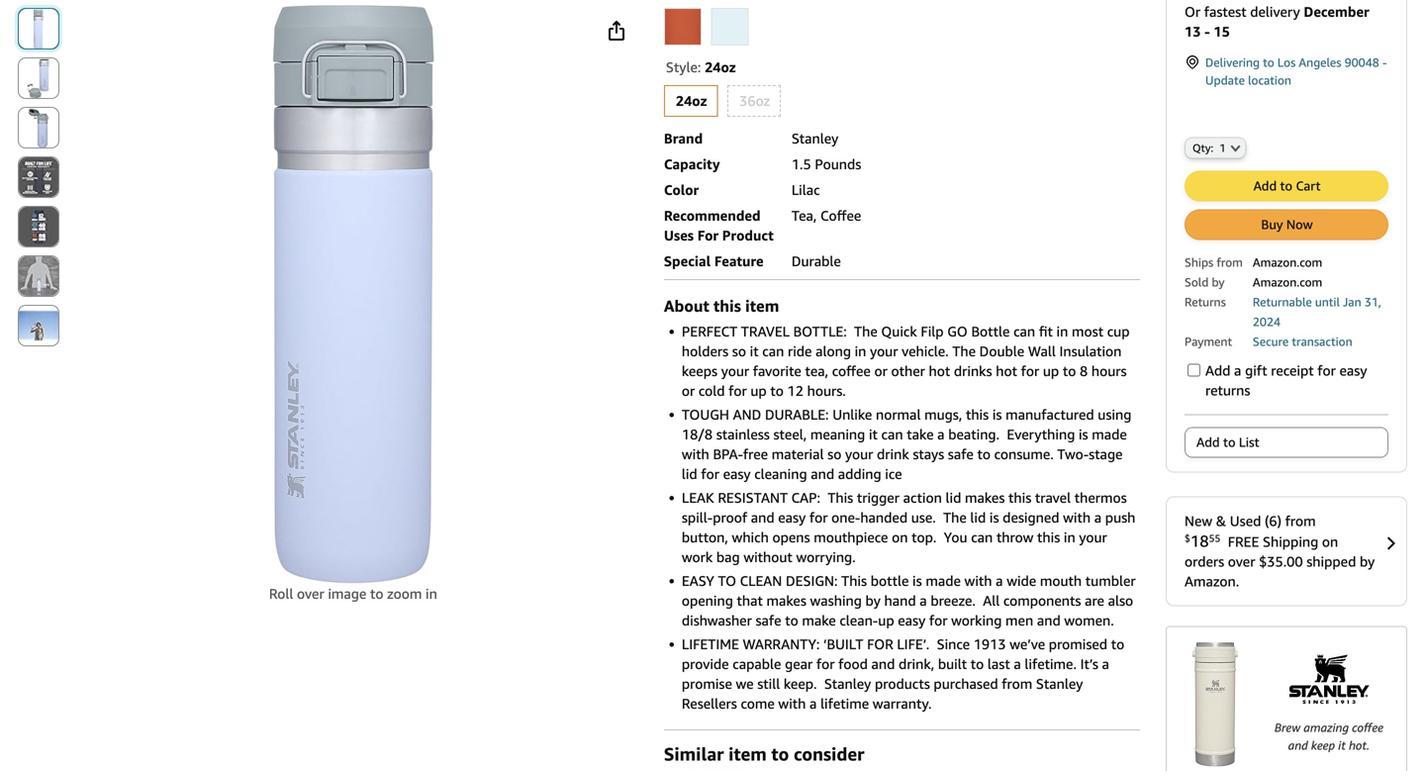 Task type: locate. For each thing, give the bounding box(es) containing it.
made up stage
[[1092, 426, 1127, 442]]

2 horizontal spatial up
[[1043, 363, 1059, 379]]

or
[[1185, 3, 1201, 20]]

without
[[744, 549, 793, 565]]

1 vertical spatial the
[[943, 509, 967, 526]]

1 vertical spatial by
[[1360, 553, 1375, 569]]

for down 'transaction'
[[1318, 362, 1336, 378]]

to down women.
[[1111, 636, 1125, 652]]

tigerlily image
[[665, 9, 701, 45]]

item down come
[[729, 743, 767, 765]]

up down hand
[[878, 612, 894, 629]]

up down wall
[[1043, 363, 1059, 379]]

for
[[698, 227, 719, 243]]

drink,
[[899, 656, 935, 672]]

0 horizontal spatial or
[[682, 383, 695, 399]]

stanley
[[792, 130, 839, 146], [824, 676, 871, 692], [1036, 676, 1083, 692]]

insulation
[[1060, 343, 1122, 359]]

on down handed
[[892, 529, 908, 545]]

2 vertical spatial up
[[878, 612, 894, 629]]

24oz inside button
[[676, 93, 707, 109]]

uses
[[664, 227, 694, 243]]

2 horizontal spatial by
[[1360, 553, 1375, 569]]

make
[[802, 612, 836, 629]]

1 horizontal spatial over
[[1228, 553, 1255, 569]]

designed
[[1003, 509, 1060, 526]]

2 horizontal spatial from
[[1285, 512, 1316, 529]]

your down the push
[[1079, 529, 1107, 545]]

1913
[[974, 636, 1006, 652]]

0 vertical spatial over
[[1228, 553, 1255, 569]]

to up location
[[1263, 55, 1275, 69]]

december
[[1304, 3, 1370, 20]]

- right 13
[[1205, 23, 1210, 39]]

lifetime
[[682, 636, 739, 652]]

can up drink
[[881, 426, 903, 442]]

0 horizontal spatial lid
[[682, 466, 698, 482]]

lid right "action"
[[946, 489, 961, 506]]

sold
[[1185, 275, 1209, 289]]

0 horizontal spatial on
[[892, 529, 908, 545]]

image
[[328, 585, 367, 602]]

or left other
[[874, 363, 888, 379]]

- inside delivering to los angeles 90048 - update location
[[1383, 55, 1387, 69]]

stanley up lifetime
[[824, 676, 871, 692]]

leak
[[682, 489, 714, 506]]

0 vertical spatial add
[[1254, 178, 1277, 193]]

1 horizontal spatial by
[[1212, 275, 1225, 289]]

add for add to cart
[[1254, 178, 1277, 193]]

by up clean- at right
[[866, 592, 881, 609]]

adding
[[838, 466, 882, 482]]

1 horizontal spatial up
[[878, 612, 894, 629]]

gear
[[785, 656, 813, 672]]

hours.
[[807, 383, 846, 399]]

for down the cap:  this on the right bottom of page
[[810, 509, 828, 526]]

24oz right style:
[[705, 59, 736, 75]]

ride
[[788, 343, 812, 359]]

safe right stays
[[948, 446, 974, 462]]

over inside free shipping on orders over $35.00 shipped by amazon.
[[1228, 553, 1255, 569]]

by inside about this item perfect travel bottle:  the quick filp go bottle can fit in most cup holders so it can ride along in your vehicle. the double wall insulation keeps your favorite tea, coffee or other hot drinks hot for up to 8 hours or cold for up to 12 hours. tough and durable: unlike normal mugs, this is manufactured using 18/8 stainless steel, meaning it can take a beating.  everything is made with bpa-free material so your drink stays safe to consume. two-stage lid for easy cleaning and adding ice leak resistant cap:  this trigger action lid makes this travel thermos spill-proof and easy for one-handed use.  the lid is designed with a push button, which opens mouthpiece on top.  you can throw this in your work bag without worrying. easy to clean design: this bottle is made with a wide mouth tumbler opening that makes washing by hand a breeze.  all components are also dishwasher safe to make clean-up easy for working men and women. lifetime warranty: 'built for life'.  since 1913 we've promised to provide capable gear for food and drink, built to last a lifetime. it's a promise we still keep.  stanley products purchased from stanley resellers come with a lifetime warranty.
[[866, 592, 881, 609]]

easy down 'transaction'
[[1340, 362, 1367, 378]]

0 vertical spatial it
[[750, 343, 759, 359]]

0 vertical spatial safe
[[948, 446, 974, 462]]

a right it's
[[1102, 656, 1109, 672]]

so
[[732, 343, 746, 359]]

returnable until jan 31, 2024 payment
[[1185, 295, 1382, 348]]

$
[[1185, 532, 1191, 544]]

dropdown image
[[1231, 144, 1241, 152]]

0 horizontal spatial -
[[1205, 23, 1210, 39]]

1 vertical spatial 24oz
[[676, 93, 707, 109]]

- right 90048
[[1383, 55, 1387, 69]]

1 horizontal spatial lid
[[946, 489, 961, 506]]

add inside add a gift receipt for easy returns
[[1206, 362, 1231, 378]]

easy down hand
[[898, 612, 926, 629]]

by
[[1212, 275, 1225, 289], [1360, 553, 1375, 569], [866, 592, 881, 609]]

payment
[[1185, 334, 1232, 348]]

add
[[1254, 178, 1277, 193], [1206, 362, 1231, 378], [1197, 434, 1220, 450]]

lid
[[682, 466, 698, 482], [946, 489, 961, 506], [970, 509, 986, 526]]

this
[[714, 296, 741, 315], [966, 406, 989, 423], [1009, 489, 1032, 506], [1037, 529, 1060, 545]]

makes up 'you'
[[965, 489, 1005, 506]]

amazon.com up returnable
[[1253, 275, 1323, 289]]

secure transaction button
[[1253, 332, 1353, 349]]

your up adding
[[845, 446, 873, 462]]

amazon.com
[[1253, 255, 1323, 269], [1253, 275, 1323, 289]]

with
[[682, 446, 709, 462], [1063, 509, 1091, 526], [965, 573, 992, 589], [778, 695, 806, 712]]

come
[[741, 695, 775, 712]]

over down free at right
[[1228, 553, 1255, 569]]

1 vertical spatial item
[[729, 743, 767, 765]]

and down components
[[1037, 612, 1061, 629]]

1 horizontal spatial makes
[[965, 489, 1005, 506]]

recommended uses for product
[[664, 207, 774, 243]]

0 vertical spatial amazon.com
[[1253, 255, 1323, 269]]

safe up the warranty: on the right bottom of page
[[756, 612, 781, 629]]

1 horizontal spatial made
[[1092, 426, 1127, 442]]

2 vertical spatial from
[[1002, 676, 1033, 692]]

1 vertical spatial add
[[1206, 362, 1231, 378]]

1 vertical spatial from
[[1285, 512, 1316, 529]]

it
[[750, 343, 759, 359], [869, 426, 878, 442]]

0 vertical spatial option group
[[658, 0, 1140, 49]]

from down last
[[1002, 676, 1033, 692]]

1 vertical spatial it
[[869, 426, 878, 442]]

two-
[[1058, 446, 1089, 462]]

by right sold at right
[[1212, 275, 1225, 289]]

stanley down lifetime.
[[1036, 676, 1083, 692]]

style:
[[666, 59, 701, 75]]

0 horizontal spatial made
[[926, 573, 961, 589]]

lid left designed
[[970, 509, 986, 526]]

one-
[[832, 509, 860, 526]]

orders
[[1185, 553, 1225, 569]]

item inside about this item perfect travel bottle:  the quick filp go bottle can fit in most cup holders so it can ride along in your vehicle. the double wall insulation keeps your favorite tea, coffee or other hot drinks hot for up to 8 hours or cold for up to 12 hours. tough and durable: unlike normal mugs, this is manufactured using 18/8 stainless steel, meaning it can take a beating.  everything is made with bpa-free material so your drink stays safe to consume. two-stage lid for easy cleaning and adding ice leak resistant cap:  this trigger action lid makes this travel thermos spill-proof and easy for one-handed use.  the lid is designed with a push button, which opens mouthpiece on top.  you can throw this in your work bag without worrying. easy to clean design: this bottle is made with a wide mouth tumbler opening that makes washing by hand a breeze.  all components are also dishwasher safe to make clean-up easy for working men and women. lifetime warranty: 'built for life'.  since 1913 we've promised to provide capable gear for food and drink, built to last a lifetime. it's a promise we still keep.  stanley products purchased from stanley resellers come with a lifetime warranty.
[[745, 296, 779, 315]]

which
[[732, 529, 769, 545]]

perfect
[[682, 323, 738, 340]]

to inside option
[[1223, 434, 1236, 450]]

1 vertical spatial -
[[1383, 55, 1387, 69]]

new
[[1185, 512, 1213, 529]]

1 horizontal spatial from
[[1217, 255, 1243, 269]]

along
[[816, 343, 851, 359]]

holders
[[682, 343, 729, 359]]

the up 'you'
[[943, 509, 967, 526]]

from right the ships
[[1217, 255, 1243, 269]]

used
[[1230, 512, 1261, 529]]

from inside about this item perfect travel bottle:  the quick filp go bottle can fit in most cup holders so it can ride along in your vehicle. the double wall insulation keeps your favorite tea, coffee or other hot drinks hot for up to 8 hours or cold for up to 12 hours. tough and durable: unlike normal mugs, this is manufactured using 18/8 stainless steel, meaning it can take a beating.  everything is made with bpa-free material so your drink stays safe to consume. two-stage lid for easy cleaning and adding ice leak resistant cap:  this trigger action lid makes this travel thermos spill-proof and easy for one-handed use.  the lid is designed with a push button, which opens mouthpiece on top.  you can throw this in your work bag without worrying. easy to clean design: this bottle is made with a wide mouth tumbler opening that makes washing by hand a breeze.  all components are also dishwasher safe to make clean-up easy for working men and women. lifetime warranty: 'built for life'.  since 1913 we've promised to provide capable gear for food and drink, built to last a lifetime. it's a promise we still keep.  stanley products purchased from stanley resellers come with a lifetime warranty.
[[1002, 676, 1033, 692]]

we've
[[1010, 636, 1045, 652]]

1 vertical spatial made
[[926, 573, 961, 589]]

over
[[1228, 553, 1255, 569], [297, 585, 324, 602]]

mugs,
[[925, 406, 962, 423]]

lid up the leak
[[682, 466, 698, 482]]

roll over image to zoom in
[[269, 585, 437, 602]]

1 vertical spatial up
[[751, 383, 767, 399]]

1 vertical spatial or
[[682, 383, 695, 399]]

for down ''built'
[[816, 656, 835, 672]]

quick
[[881, 323, 917, 340]]

0 horizontal spatial from
[[1002, 676, 1033, 692]]

zoom
[[387, 585, 422, 602]]

add up returns
[[1206, 362, 1231, 378]]

add a gift receipt for easy returns
[[1206, 362, 1367, 398]]

0 vertical spatial up
[[1043, 363, 1059, 379]]

2 vertical spatial by
[[866, 592, 881, 609]]

a up all
[[996, 573, 1003, 589]]

2 vertical spatial lid
[[970, 509, 986, 526]]

option group containing 24oz
[[658, 81, 1140, 121]]

dishwasher
[[682, 612, 752, 629]]

it right so
[[750, 343, 759, 359]]

in right fit
[[1057, 323, 1068, 340]]

over right "roll" on the bottom left of the page
[[297, 585, 324, 602]]

it up drink
[[869, 426, 878, 442]]

from up 'shipping'
[[1285, 512, 1316, 529]]

or down "keeps"
[[682, 383, 695, 399]]

resistant
[[718, 489, 788, 506]]

0 vertical spatial from
[[1217, 255, 1243, 269]]

1 horizontal spatial on
[[1322, 533, 1339, 550]]

is up throw
[[990, 509, 999, 526]]

about
[[664, 296, 709, 315]]

easy down bpa-
[[723, 466, 751, 482]]

option group
[[658, 0, 1140, 49], [658, 81, 1140, 121]]

until
[[1315, 295, 1340, 309]]

using
[[1098, 406, 1132, 423]]

for down wall
[[1021, 363, 1040, 379]]

2 option group from the top
[[658, 81, 1140, 121]]

1 horizontal spatial -
[[1383, 55, 1387, 69]]

1 vertical spatial option group
[[658, 81, 1140, 121]]

a inside add a gift receipt for easy returns
[[1234, 362, 1242, 378]]

hot down double
[[996, 363, 1018, 379]]

Add to Cart submit
[[1186, 172, 1388, 200]]

1 vertical spatial makes
[[767, 592, 807, 609]]

36oz button
[[729, 86, 780, 116]]

new & used (6) from $ 18 55
[[1185, 512, 1316, 550]]

tea,
[[805, 363, 829, 379]]

a left gift
[[1234, 362, 1242, 378]]

for inside add a gift receipt for easy returns
[[1318, 362, 1336, 378]]

55
[[1209, 532, 1221, 544]]

is up hand
[[913, 573, 922, 589]]

a left lifetime
[[810, 695, 817, 712]]

0 horizontal spatial safe
[[756, 612, 781, 629]]

0 vertical spatial -
[[1205, 23, 1210, 39]]

take
[[907, 426, 934, 442]]

a right hand
[[920, 592, 927, 609]]

easy inside add a gift receipt for easy returns
[[1340, 362, 1367, 378]]

0 vertical spatial by
[[1212, 275, 1225, 289]]

Add to List radio
[[1185, 427, 1389, 458]]

on up shipped
[[1322, 533, 1339, 550]]

last
[[988, 656, 1010, 672]]

24oz down style:
[[676, 93, 707, 109]]

to left "list"
[[1223, 434, 1236, 450]]

item up travel
[[745, 296, 779, 315]]

1 amazon.com from the top
[[1253, 255, 1323, 269]]

0 horizontal spatial hot
[[929, 363, 950, 379]]

1 horizontal spatial it
[[869, 426, 878, 442]]

1 vertical spatial over
[[297, 585, 324, 602]]

coffee
[[821, 207, 861, 224]]

add up 'buy'
[[1254, 178, 1277, 193]]

amazon.com down buy now submit
[[1253, 255, 1323, 269]]

None submit
[[19, 9, 58, 49], [19, 58, 58, 98], [19, 108, 58, 147], [19, 157, 58, 197], [19, 207, 58, 246], [19, 256, 58, 296], [19, 306, 58, 345], [19, 9, 58, 49], [19, 58, 58, 98], [19, 108, 58, 147], [19, 157, 58, 197], [19, 207, 58, 246], [19, 256, 58, 296], [19, 306, 58, 345]]

stage
[[1089, 446, 1123, 462]]

0 horizontal spatial makes
[[767, 592, 807, 609]]

worrying.
[[796, 549, 856, 565]]

buy now
[[1261, 217, 1313, 232]]

0 vertical spatial or
[[874, 363, 888, 379]]

cleaning
[[754, 466, 807, 482]]

90048
[[1345, 55, 1380, 69]]

stanley up 1.5 pounds
[[792, 130, 839, 146]]

this down designed
[[1037, 529, 1060, 545]]

add for add a gift receipt for easy returns
[[1206, 362, 1231, 378]]

tea,
[[792, 207, 817, 224]]

2 horizontal spatial lid
[[970, 509, 986, 526]]

roll
[[269, 585, 293, 602]]

1 vertical spatial amazon.com
[[1253, 275, 1323, 289]]

0 vertical spatial item
[[745, 296, 779, 315]]

up up and
[[751, 383, 767, 399]]

by right shipped
[[1360, 553, 1375, 569]]

1 horizontal spatial hot
[[996, 363, 1018, 379]]

1 hot from the left
[[929, 363, 950, 379]]

0 vertical spatial 24oz
[[705, 59, 736, 75]]

on inside about this item perfect travel bottle:  the quick filp go bottle can fit in most cup holders so it can ride along in your vehicle. the double wall insulation keeps your favorite tea, coffee or other hot drinks hot for up to 8 hours or cold for up to 12 hours. tough and durable: unlike normal mugs, this is manufactured using 18/8 stainless steel, meaning it can take a beating.  everything is made with bpa-free material so your drink stays safe to consume. two-stage lid for easy cleaning and adding ice leak resistant cap:  this trigger action lid makes this travel thermos spill-proof and easy for one-handed use.  the lid is designed with a push button, which opens mouthpiece on top.  you can throw this in your work bag without worrying. easy to clean design: this bottle is made with a wide mouth tumbler opening that makes washing by hand a breeze.  all components are also dishwasher safe to make clean-up easy for working men and women. lifetime warranty: 'built for life'.  since 1913 we've promised to provide capable gear for food and drink, built to last a lifetime. it's a promise we still keep.  stanley products purchased from stanley resellers come with a lifetime warranty.
[[892, 529, 908, 545]]

bottle:
[[793, 323, 847, 340]]

stanley go the quick flip go bottle image
[[272, 4, 434, 584]]

0 horizontal spatial over
[[297, 585, 324, 602]]

2 amazon.com from the top
[[1253, 275, 1323, 289]]

this right mugs,
[[966, 406, 989, 423]]

lifetime.
[[1025, 656, 1077, 672]]

ships
[[1185, 255, 1214, 269]]

with right come
[[778, 695, 806, 712]]

0 horizontal spatial by
[[866, 592, 881, 609]]

by inside free shipping on orders over $35.00 shipped by amazon.
[[1360, 553, 1375, 569]]

add left "list"
[[1197, 434, 1220, 450]]

consume.
[[994, 446, 1054, 462]]

0 vertical spatial makes
[[965, 489, 1005, 506]]

with down thermos
[[1063, 509, 1091, 526]]

add inside option
[[1197, 434, 1220, 450]]

returns
[[1206, 382, 1251, 398]]

can right 'you'
[[971, 529, 993, 545]]

makes down clean
[[767, 592, 807, 609]]

from
[[1217, 255, 1243, 269], [1285, 512, 1316, 529], [1002, 676, 1033, 692]]

2 vertical spatial add
[[1197, 434, 1220, 450]]

free material so
[[743, 446, 842, 462]]

delivery
[[1250, 3, 1300, 20]]

made down 'you'
[[926, 573, 961, 589]]

the down go
[[953, 343, 976, 359]]

trigger
[[857, 489, 900, 506]]

Add a gift receipt for easy returns checkbox
[[1188, 364, 1201, 376]]

from inside new & used (6) from $ 18 55
[[1285, 512, 1316, 529]]

or
[[874, 363, 888, 379], [682, 383, 695, 399]]



Task type: vqa. For each thing, say whether or not it's contained in the screenshot.
94112‌
no



Task type: describe. For each thing, give the bounding box(es) containing it.
0 vertical spatial made
[[1092, 426, 1127, 442]]

working
[[951, 612, 1002, 629]]

to left 'cart'
[[1280, 178, 1293, 193]]

bottle
[[871, 573, 909, 589]]

and
[[733, 406, 761, 423]]

amazon.com inside amazon.com returns
[[1253, 275, 1323, 289]]

add for add to list
[[1197, 434, 1220, 450]]

(6)
[[1265, 512, 1282, 529]]

thermos
[[1075, 489, 1127, 506]]

it's
[[1080, 656, 1099, 672]]

travel
[[741, 323, 790, 340]]

clean
[[740, 573, 782, 589]]

Buy Now submit
[[1186, 210, 1388, 239]]

delivering
[[1206, 55, 1260, 69]]

for down bpa-
[[701, 466, 720, 482]]

bottle
[[971, 323, 1010, 340]]

go
[[947, 323, 968, 340]]

this up perfect
[[714, 296, 741, 315]]

and down resistant
[[751, 509, 775, 526]]

to left 12
[[770, 383, 784, 399]]

since
[[937, 636, 970, 652]]

- inside december 13 - 15
[[1205, 23, 1210, 39]]

free shipping on orders over $35.00 shipped by amazon.
[[1185, 533, 1375, 589]]

$35.00
[[1259, 553, 1303, 569]]

special feature
[[664, 253, 764, 269]]

1 horizontal spatial safe
[[948, 446, 974, 462]]

tea, coffee
[[792, 207, 861, 224]]

throw
[[997, 529, 1034, 545]]

easy up opens
[[778, 509, 806, 526]]

opens
[[773, 529, 810, 545]]

travel
[[1035, 489, 1071, 506]]

capacity
[[664, 156, 720, 172]]

tumbler
[[1086, 573, 1136, 589]]

18/8
[[682, 426, 713, 442]]

1 option group from the top
[[658, 0, 1140, 49]]

2 hot from the left
[[996, 363, 1018, 379]]

resellers
[[682, 695, 737, 712]]

and up the cap:  this on the right bottom of page
[[811, 466, 835, 482]]

to inside delivering to los angeles 90048 - update location
[[1263, 55, 1275, 69]]

double
[[980, 343, 1025, 359]]

push
[[1105, 509, 1136, 526]]

a down thermos
[[1094, 509, 1102, 526]]

are
[[1085, 592, 1105, 609]]

1 vertical spatial lid
[[946, 489, 961, 506]]

to left consume.
[[977, 446, 991, 462]]

opening
[[682, 592, 733, 609]]

a down mugs,
[[937, 426, 945, 442]]

with down 18/8 on the bottom of page
[[682, 446, 709, 462]]

location
[[1248, 73, 1292, 87]]

amazon.com inside ships from amazon.com sold by
[[1253, 255, 1323, 269]]

by inside ships from amazon.com sold by
[[1212, 275, 1225, 289]]

amazon.
[[1185, 573, 1239, 589]]

durable: unlike
[[765, 406, 872, 423]]

food
[[838, 656, 868, 672]]

amazon.com returns
[[1185, 275, 1323, 309]]

0 horizontal spatial up
[[751, 383, 767, 399]]

you
[[944, 529, 968, 545]]

feature
[[714, 253, 764, 269]]

12
[[787, 383, 804, 399]]

qty: 1
[[1193, 141, 1226, 154]]

product
[[722, 227, 774, 243]]

1 horizontal spatial or
[[874, 363, 888, 379]]

fit
[[1039, 323, 1053, 340]]

special
[[664, 253, 711, 269]]

0 vertical spatial the
[[953, 343, 976, 359]]

is up two-
[[1079, 426, 1088, 442]]

this up designed
[[1009, 489, 1032, 506]]

can up favorite on the top of page
[[762, 343, 784, 359]]

style: 24oz
[[666, 59, 736, 75]]

to up the warranty: on the right bottom of page
[[785, 612, 798, 629]]

can left fit
[[1014, 323, 1036, 340]]

a right last
[[1014, 656, 1021, 672]]

gift
[[1245, 362, 1268, 378]]

everything
[[1007, 426, 1075, 442]]

your down quick
[[870, 343, 898, 359]]

and down for
[[872, 656, 895, 672]]

easy
[[682, 573, 714, 589]]

buy
[[1261, 217, 1283, 232]]

31,
[[1365, 295, 1382, 309]]

returnable until jan 31, 2024 button
[[1253, 293, 1382, 329]]

provide
[[682, 656, 729, 672]]

in right the zoom
[[426, 585, 437, 602]]

hours
[[1092, 363, 1127, 379]]

jan
[[1343, 295, 1362, 309]]

free
[[1228, 533, 1259, 550]]

transaction
[[1292, 334, 1353, 348]]

0 horizontal spatial it
[[750, 343, 759, 359]]

for up and
[[729, 383, 747, 399]]

most
[[1072, 323, 1104, 340]]

angeles
[[1299, 55, 1342, 69]]

ice
[[885, 466, 902, 482]]

is up consume.
[[993, 406, 1002, 423]]

also
[[1108, 592, 1133, 609]]

to left consider
[[772, 743, 789, 765]]

from inside ships from amazon.com sold by
[[1217, 255, 1243, 269]]

0 vertical spatial lid
[[682, 466, 698, 482]]

pounds
[[815, 156, 861, 172]]

on inside free shipping on orders over $35.00 shipped by amazon.
[[1322, 533, 1339, 550]]

similar item to consider
[[664, 743, 865, 765]]

steel,
[[774, 426, 807, 442]]

ships from amazon.com sold by
[[1185, 255, 1323, 289]]

hand
[[884, 592, 916, 609]]

your down so
[[721, 363, 749, 379]]

with up all
[[965, 573, 992, 589]]

warranty:
[[743, 636, 820, 652]]

cart
[[1296, 178, 1321, 193]]

in up the coffee
[[855, 343, 866, 359]]

1
[[1220, 141, 1226, 154]]

36oz
[[740, 93, 770, 109]]

december 13 - 15
[[1185, 3, 1370, 39]]

other
[[891, 363, 925, 379]]

list
[[1239, 434, 1260, 450]]

color
[[664, 182, 699, 198]]

'built
[[824, 636, 864, 652]]

brand
[[664, 130, 703, 146]]

washing
[[810, 592, 862, 609]]

coffee
[[832, 363, 871, 379]]

proof
[[713, 509, 747, 526]]

filp
[[921, 323, 944, 340]]

in down travel
[[1064, 529, 1076, 545]]

1 vertical spatial safe
[[756, 612, 781, 629]]

for
[[867, 636, 893, 652]]

shipped
[[1307, 553, 1356, 569]]

to left last
[[971, 656, 984, 672]]

manufactured
[[1006, 406, 1094, 423]]

stays
[[913, 446, 944, 462]]

now
[[1287, 217, 1313, 232]]

‎glass image
[[712, 9, 748, 45]]

for up since
[[929, 612, 948, 629]]

fastest
[[1204, 3, 1247, 20]]

add to cart
[[1254, 178, 1321, 193]]

to left the zoom
[[370, 585, 384, 602]]

handed
[[860, 509, 908, 526]]

18
[[1191, 531, 1209, 550]]

to left 8
[[1063, 363, 1076, 379]]

button,
[[682, 529, 728, 545]]



